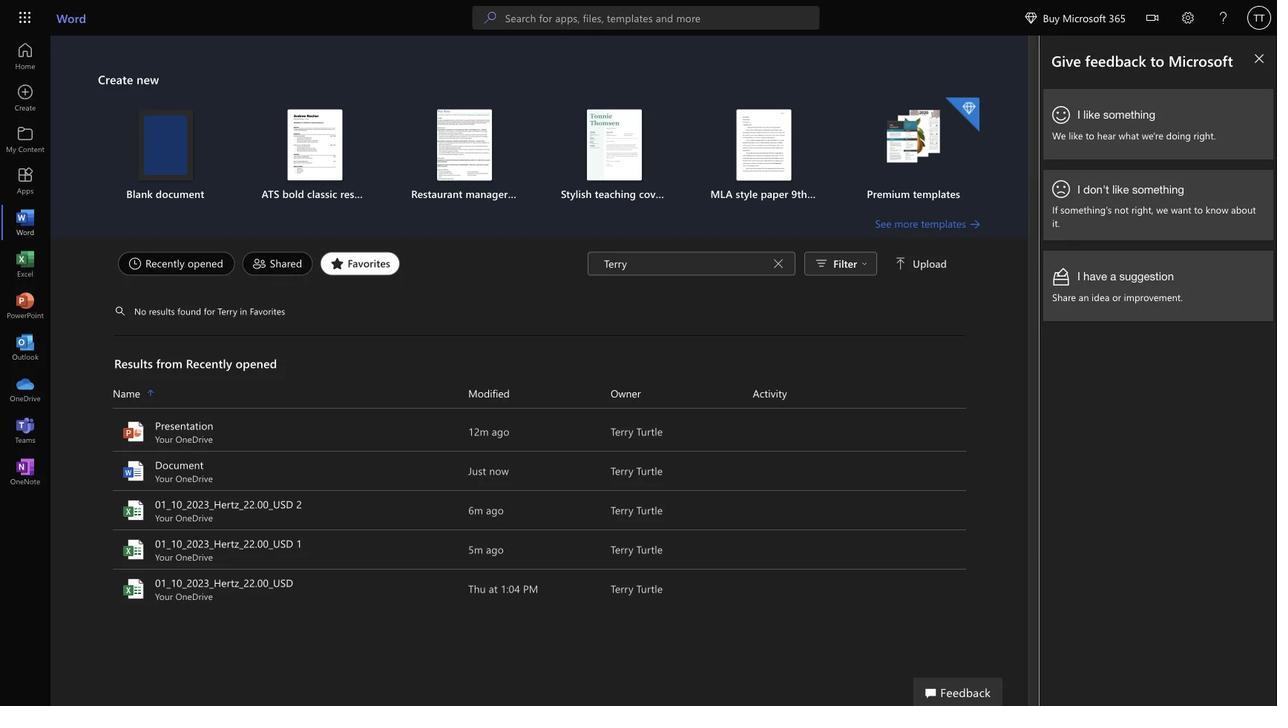 Task type: describe. For each thing, give the bounding box(es) containing it.
microsoft inside "region"
[[1169, 50, 1234, 70]]

no results found for terry in favorites status
[[126, 306, 285, 321]]

restaurant
[[411, 187, 463, 201]]

restaurant manager resume image
[[437, 110, 492, 181]]

recently opened tab
[[114, 252, 239, 276]]

word
[[56, 10, 86, 26]]

filter 
[[834, 257, 868, 271]]

terry turtle for 5m ago
[[611, 543, 663, 557]]

at
[[489, 582, 498, 596]]

turtle for thu at 1:04 pm
[[637, 582, 663, 596]]

create image
[[18, 91, 33, 105]]

12m
[[469, 425, 489, 439]]

name presentation cell
[[113, 419, 469, 446]]

terry for thu at 1:04 pm
[[611, 582, 634, 596]]

document your onedrive
[[155, 458, 213, 485]]

01_10_2023_hertz_22.00_usd 2 your onedrive
[[155, 498, 302, 524]]

ats bold classic resume element
[[249, 110, 381, 202]]

found
[[178, 306, 201, 317]]

name document cell
[[113, 458, 469, 485]]

01_10_2023_hertz_22.00_usd for your
[[155, 577, 293, 590]]

tt
[[1254, 12, 1266, 23]]

word image
[[18, 215, 33, 230]]

see more templates button
[[876, 216, 982, 231]]

excel image inside name 01_10_2023_hertz_22.00_usd cell
[[122, 578, 146, 601]]

see
[[876, 217, 892, 231]]

01_10_2023_hertz_22.00_usd 1 your onedrive
[[155, 537, 302, 564]]

for
[[204, 306, 215, 317]]

365
[[1110, 11, 1126, 25]]

terry for 6m ago
[[611, 504, 634, 518]]

activity
[[753, 387, 788, 401]]

modified
[[469, 387, 510, 401]]

word image
[[122, 460, 146, 483]]

document
[[156, 187, 204, 201]]

no
[[134, 306, 146, 317]]

terry for 12m ago
[[611, 425, 634, 439]]

turtle for 5m ago
[[637, 543, 663, 557]]

0 vertical spatial templates
[[914, 187, 961, 201]]

to
[[1151, 50, 1165, 70]]

ats bold classic resume image
[[288, 110, 343, 181]]

ago for 6m ago
[[486, 504, 504, 518]]


[[896, 258, 907, 270]]

onedrive inside 01_10_2023_hertz_22.00_usd 2 your onedrive
[[176, 512, 213, 524]]

give
[[1052, 50, 1082, 70]]

create
[[98, 71, 133, 87]]

2 resume from the left
[[511, 187, 546, 201]]

favorites element
[[320, 252, 400, 276]]

document
[[155, 458, 204, 472]]

turtle for just now
[[637, 464, 663, 478]]

mla style paper 9th edition element
[[698, 110, 845, 202]]

style
[[736, 187, 758, 201]]

owner
[[611, 387, 641, 401]]

terry for 5m ago
[[611, 543, 634, 557]]

shared
[[270, 257, 302, 270]]


[[1026, 12, 1038, 24]]

just
[[469, 464, 487, 478]]

row containing name
[[113, 385, 967, 409]]

results
[[149, 306, 175, 317]]

word banner
[[0, 0, 1278, 38]]

1:04
[[501, 582, 520, 596]]

01_10_2023_hertz_22.00_usd your onedrive
[[155, 577, 293, 603]]

mla style paper 9th edition image
[[737, 110, 792, 181]]

your inside 01_10_2023_hertz_22.00_usd 2 your onedrive
[[155, 512, 173, 524]]

stylish teaching cover letter element
[[549, 110, 694, 202]]

now
[[489, 464, 509, 478]]

01_10_2023_hertz_22.00_usd for 2
[[155, 498, 293, 512]]

name 01_10_2023_hertz_22.00_usd 2 cell
[[113, 497, 469, 524]]

 upload
[[896, 257, 947, 271]]

from
[[156, 356, 183, 372]]


[[1147, 12, 1159, 24]]

favorites inside status
[[250, 306, 285, 317]]

favorites tab
[[317, 252, 404, 276]]

0 horizontal spatial powerpoint image
[[18, 298, 33, 313]]

edition
[[811, 187, 845, 201]]

main content containing create new
[[50, 36, 1029, 610]]

 buy microsoft 365
[[1026, 11, 1126, 25]]

tab list containing recently opened
[[114, 252, 588, 276]]

Search box. Suggestions appear as you type. search field
[[505, 6, 820, 30]]

results from recently opened
[[114, 356, 277, 372]]

presentation your onedrive
[[155, 419, 214, 446]]

premium templates element
[[848, 98, 980, 202]]

your for 01_10_2023_hertz_22.00_usd
[[155, 591, 173, 603]]

results
[[114, 356, 153, 372]]

terry turtle for thu at 1:04 pm
[[611, 582, 663, 596]]

new
[[137, 71, 159, 87]]

stylish teaching cover letter
[[561, 187, 694, 201]]

terry for just now
[[611, 464, 634, 478]]

6m
[[469, 504, 483, 518]]

turtle for 12m ago
[[637, 425, 663, 439]]

modified button
[[469, 385, 611, 402]]

2 give feedback to microsoft region from the left
[[1040, 36, 1278, 707]]

name 01_10_2023_hertz_22.00_usd 1 cell
[[113, 537, 469, 564]]

pm
[[523, 582, 539, 596]]

powerpoint image inside name presentation cell
[[122, 420, 146, 444]]



Task type: locate. For each thing, give the bounding box(es) containing it.
1 vertical spatial 01_10_2023_hertz_22.00_usd
[[155, 537, 293, 551]]

name 01_10_2023_hertz_22.00_usd cell
[[113, 576, 469, 603]]

1 vertical spatial ago
[[486, 504, 504, 518]]

terry turtle for 12m ago
[[611, 425, 663, 439]]

ago
[[492, 425, 510, 439], [486, 504, 504, 518], [486, 543, 504, 557]]

onedrive inside presentation your onedrive
[[176, 434, 213, 446]]

01_10_2023_hertz_22.00_usd
[[155, 498, 293, 512], [155, 537, 293, 551], [155, 577, 293, 590]]

5m
[[469, 543, 483, 557]]

excel image inside name 01_10_2023_hertz_22.00_usd 2 cell
[[122, 499, 146, 523]]

2 onedrive from the top
[[176, 473, 213, 485]]


[[862, 261, 868, 267]]

bold
[[283, 187, 304, 201]]

powerpoint image up outlook image
[[18, 298, 33, 313]]

ago for 12m ago
[[492, 425, 510, 439]]

1 resume from the left
[[340, 187, 376, 201]]

list containing blank document
[[98, 96, 982, 216]]

Filter by keyword text field
[[603, 257, 769, 271]]

excel image for 01_10_2023_hertz_22.00_usd 1
[[122, 538, 146, 562]]

1 vertical spatial excel image
[[122, 538, 146, 562]]

microsoft left 365
[[1063, 11, 1107, 25]]

0 vertical spatial excel image
[[122, 499, 146, 523]]

owner button
[[611, 385, 753, 402]]

feedback button
[[914, 679, 1003, 707]]

2 excel image from the top
[[122, 538, 146, 562]]

opened up the for
[[188, 257, 223, 270]]

1 horizontal spatial recently
[[186, 356, 232, 372]]

onedrive image
[[18, 382, 33, 396]]

onedrive down presentation
[[176, 434, 213, 446]]

your inside 01_10_2023_hertz_22.00_usd 1 your onedrive
[[155, 552, 173, 564]]

1 vertical spatial powerpoint image
[[122, 420, 146, 444]]

1 horizontal spatial microsoft
[[1169, 50, 1234, 70]]

5 terry turtle from the top
[[611, 582, 663, 596]]

terry turtle for just now
[[611, 464, 663, 478]]

your
[[155, 434, 173, 446], [155, 473, 173, 485], [155, 512, 173, 524], [155, 552, 173, 564], [155, 591, 173, 603]]

templates up see more templates button
[[914, 187, 961, 201]]

1
[[296, 537, 302, 551]]

recently opened
[[146, 257, 223, 270]]

thu at 1:04 pm
[[469, 582, 539, 596]]

3 turtle from the top
[[637, 504, 663, 518]]

1 turtle from the top
[[637, 425, 663, 439]]

premium
[[867, 187, 911, 201]]

outlook image
[[18, 340, 33, 355]]

recently right the "from"
[[186, 356, 232, 372]]

classic
[[307, 187, 338, 201]]

blank document
[[126, 187, 204, 201]]

microsoft right the to
[[1169, 50, 1234, 70]]

5 onedrive from the top
[[176, 591, 213, 603]]

mla style paper 9th edition
[[711, 187, 845, 201]]

onedrive inside 01_10_2023_hertz_22.00_usd 1 your onedrive
[[176, 552, 213, 564]]

favorites
[[348, 257, 391, 270], [250, 306, 285, 317]]

create new
[[98, 71, 159, 87]]

ago right 12m
[[492, 425, 510, 439]]

1 horizontal spatial powerpoint image
[[122, 420, 146, 444]]

resume right manager
[[511, 187, 546, 201]]

more
[[895, 217, 919, 231]]

no results found for terry in favorites
[[134, 306, 285, 317]]

3 onedrive from the top
[[176, 512, 213, 524]]

onedrive down 01_10_2023_hertz_22.00_usd 1 your onedrive
[[176, 591, 213, 603]]

0 vertical spatial favorites
[[348, 257, 391, 270]]

1 vertical spatial opened
[[236, 356, 277, 372]]

my content image
[[18, 132, 33, 147]]

3 your from the top
[[155, 512, 173, 524]]

1 terry turtle from the top
[[611, 425, 663, 439]]

recently
[[146, 257, 185, 270], [186, 356, 232, 372]]

main content
[[50, 36, 1029, 610]]

5 turtle from the top
[[637, 582, 663, 596]]

0 vertical spatial powerpoint image
[[18, 298, 33, 313]]

0 vertical spatial microsoft
[[1063, 11, 1107, 25]]

3 terry turtle from the top
[[611, 504, 663, 518]]

1 vertical spatial excel image
[[122, 578, 146, 601]]

just now
[[469, 464, 509, 478]]

templates
[[914, 187, 961, 201], [922, 217, 967, 231]]

teams image
[[18, 423, 33, 438]]

templates inside button
[[922, 217, 967, 231]]

your inside document your onedrive
[[155, 473, 173, 485]]

turtle
[[637, 425, 663, 439], [637, 464, 663, 478], [637, 504, 663, 518], [637, 543, 663, 557], [637, 582, 663, 596]]

shared element
[[243, 252, 313, 276]]

see more templates
[[876, 217, 967, 231]]

terry inside status
[[218, 306, 238, 317]]

1 give feedback to microsoft region from the left
[[996, 36, 1278, 707]]

01_10_2023_hertz_22.00_usd inside 01_10_2023_hertz_22.00_usd 1 your onedrive
[[155, 537, 293, 551]]

1 horizontal spatial excel image
[[122, 578, 146, 601]]

feedback
[[1086, 50, 1147, 70]]

microsoft
[[1063, 11, 1107, 25], [1169, 50, 1234, 70]]

give feedback to microsoft
[[1052, 50, 1234, 70]]

None search field
[[473, 6, 820, 30]]

resume right classic
[[340, 187, 376, 201]]

0 horizontal spatial favorites
[[250, 306, 285, 317]]

presentation
[[155, 419, 214, 433]]

your inside presentation your onedrive
[[155, 434, 173, 446]]

excel image for 01_10_2023_hertz_22.00_usd 2
[[122, 499, 146, 523]]

premium templates
[[867, 187, 961, 201]]

recently opened element
[[118, 252, 235, 276]]

letter
[[668, 187, 694, 201]]

3 01_10_2023_hertz_22.00_usd from the top
[[155, 577, 293, 590]]

home image
[[18, 49, 33, 64]]

onedrive for 01_10_2023_hertz_22.00_usd
[[176, 591, 213, 603]]

2 01_10_2023_hertz_22.00_usd from the top
[[155, 537, 293, 551]]

1 horizontal spatial opened
[[236, 356, 277, 372]]

12m ago
[[469, 425, 510, 439]]

premium templates image
[[887, 110, 942, 164]]

terry turtle
[[611, 425, 663, 439], [611, 464, 663, 478], [611, 504, 663, 518], [611, 543, 663, 557], [611, 582, 663, 596]]

powerpoint image
[[18, 298, 33, 313], [122, 420, 146, 444]]

01_10_2023_hertz_22.00_usd up 01_10_2023_hertz_22.00_usd 1 your onedrive
[[155, 498, 293, 512]]

2 your from the top
[[155, 473, 173, 485]]

recently inside tab
[[146, 257, 185, 270]]

9th
[[792, 187, 808, 201]]

stylish
[[561, 187, 592, 201]]

0 vertical spatial opened
[[188, 257, 223, 270]]

templates right more
[[922, 217, 967, 231]]

opened up the name button
[[236, 356, 277, 372]]

terry
[[218, 306, 238, 317], [611, 425, 634, 439], [611, 464, 634, 478], [611, 504, 634, 518], [611, 543, 634, 557], [611, 582, 634, 596]]

0 vertical spatial 01_10_2023_hertz_22.00_usd
[[155, 498, 293, 512]]

name button
[[113, 385, 469, 402]]

feedback
[[941, 685, 991, 701]]

2 vertical spatial 01_10_2023_hertz_22.00_usd
[[155, 577, 293, 590]]

0 horizontal spatial microsoft
[[1063, 11, 1107, 25]]

onedrive for presentation
[[176, 434, 213, 446]]

opened
[[188, 257, 223, 270], [236, 356, 277, 372]]

0 vertical spatial recently
[[146, 257, 185, 270]]

onedrive for document
[[176, 473, 213, 485]]

2 turtle from the top
[[637, 464, 663, 478]]

favorites inside tab
[[348, 257, 391, 270]]

2 vertical spatial ago
[[486, 543, 504, 557]]

premium templates diamond image
[[946, 98, 980, 132]]

navigation
[[0, 36, 50, 493]]

name
[[113, 387, 140, 401]]

6m ago
[[469, 504, 504, 518]]

give feedback to microsoft region
[[996, 36, 1278, 707], [1040, 36, 1278, 707]]

onenote image
[[18, 465, 33, 480]]

apps image
[[18, 174, 33, 189]]

4 your from the top
[[155, 552, 173, 564]]

01_10_2023_hertz_22.00_usd down 01_10_2023_hertz_22.00_usd 2 your onedrive
[[155, 537, 293, 551]]

1 vertical spatial recently
[[186, 356, 232, 372]]

cover
[[639, 187, 666, 201]]

 button
[[1135, 0, 1171, 38]]

manager
[[466, 187, 508, 201]]

restaurant manager resume
[[411, 187, 546, 201]]

1 vertical spatial favorites
[[250, 306, 285, 317]]

shared tab
[[239, 252, 317, 276]]

opened inside tab
[[188, 257, 223, 270]]

paper
[[761, 187, 789, 201]]

01_10_2023_hertz_22.00_usd for 1
[[155, 537, 293, 551]]

mla
[[711, 187, 733, 201]]

0 vertical spatial ago
[[492, 425, 510, 439]]

5m ago
[[469, 543, 504, 557]]

4 turtle from the top
[[637, 543, 663, 557]]

blank document element
[[99, 110, 231, 202]]

0 horizontal spatial resume
[[340, 187, 376, 201]]

ats bold classic resume
[[262, 187, 376, 201]]

excel image
[[122, 499, 146, 523], [122, 538, 146, 562]]

none search field inside word banner
[[473, 6, 820, 30]]

1 vertical spatial templates
[[922, 217, 967, 231]]

thu
[[469, 582, 486, 596]]

your for document
[[155, 473, 173, 485]]

4 onedrive from the top
[[176, 552, 213, 564]]

tab list
[[114, 252, 588, 276]]

resume
[[340, 187, 376, 201], [511, 187, 546, 201]]

your for presentation
[[155, 434, 173, 446]]

ago right 5m
[[486, 543, 504, 557]]

1 horizontal spatial favorites
[[348, 257, 391, 270]]

onedrive up 01_10_2023_hertz_22.00_usd your onedrive
[[176, 552, 213, 564]]

blank
[[126, 187, 153, 201]]

your inside 01_10_2023_hertz_22.00_usd your onedrive
[[155, 591, 173, 603]]

terry turtle for 6m ago
[[611, 504, 663, 518]]

upload
[[913, 257, 947, 271]]

restaurant manager resume element
[[399, 110, 546, 202]]

0 vertical spatial excel image
[[18, 257, 33, 272]]

tt button
[[1242, 0, 1278, 36]]

microsoft inside word banner
[[1063, 11, 1107, 25]]

displaying 5 out of 5 files. status
[[588, 252, 950, 276]]

5 your from the top
[[155, 591, 173, 603]]

01_10_2023_hertz_22.00_usd down 01_10_2023_hertz_22.00_usd 1 your onedrive
[[155, 577, 293, 590]]

stylish teaching cover letter image
[[587, 110, 642, 181]]

excel image
[[18, 257, 33, 272], [122, 578, 146, 601]]

0 horizontal spatial excel image
[[18, 257, 33, 272]]

row
[[113, 385, 967, 409]]

onedrive up 01_10_2023_hertz_22.00_usd 1 your onedrive
[[176, 512, 213, 524]]

in
[[240, 306, 247, 317]]

recently up results
[[146, 257, 185, 270]]

0 horizontal spatial opened
[[188, 257, 223, 270]]

onedrive inside document your onedrive
[[176, 473, 213, 485]]

list
[[98, 96, 982, 216]]

01_10_2023_hertz_22.00_usd inside 01_10_2023_hertz_22.00_usd 2 your onedrive
[[155, 498, 293, 512]]

4 terry turtle from the top
[[611, 543, 663, 557]]

1 your from the top
[[155, 434, 173, 446]]

onedrive
[[176, 434, 213, 446], [176, 473, 213, 485], [176, 512, 213, 524], [176, 552, 213, 564], [176, 591, 213, 603]]

onedrive down document
[[176, 473, 213, 485]]

buy
[[1044, 11, 1060, 25]]

turtle for 6m ago
[[637, 504, 663, 518]]

ago for 5m ago
[[486, 543, 504, 557]]

onedrive inside 01_10_2023_hertz_22.00_usd your onedrive
[[176, 591, 213, 603]]

0 horizontal spatial recently
[[146, 257, 185, 270]]

1 excel image from the top
[[122, 499, 146, 523]]

1 horizontal spatial resume
[[511, 187, 546, 201]]

teaching
[[595, 187, 636, 201]]

powerpoint image down name on the bottom
[[122, 420, 146, 444]]

ago right 6m
[[486, 504, 504, 518]]

1 01_10_2023_hertz_22.00_usd from the top
[[155, 498, 293, 512]]

1 vertical spatial microsoft
[[1169, 50, 1234, 70]]

2 terry turtle from the top
[[611, 464, 663, 478]]

2
[[296, 498, 302, 512]]

excel image inside name 01_10_2023_hertz_22.00_usd 1 "cell"
[[122, 538, 146, 562]]

1 onedrive from the top
[[176, 434, 213, 446]]

filter
[[834, 257, 858, 271]]

activity, column 4 of 4 column header
[[753, 385, 967, 402]]

01_10_2023_hertz_22.00_usd inside name 01_10_2023_hertz_22.00_usd cell
[[155, 577, 293, 590]]

ats
[[262, 187, 280, 201]]



Task type: vqa. For each thing, say whether or not it's contained in the screenshot.
topmost Recently
yes



